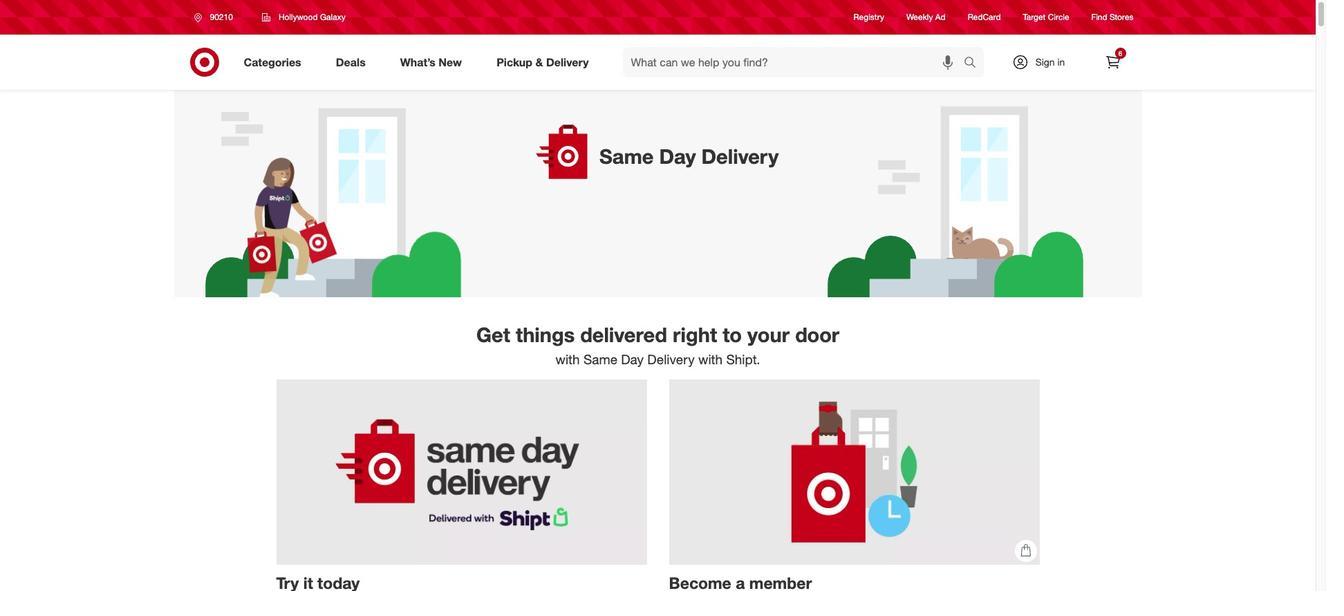 Task type: locate. For each thing, give the bounding box(es) containing it.
0 horizontal spatial delivery
[[546, 55, 589, 69]]

target
[[1023, 12, 1046, 22]]

1 vertical spatial day
[[621, 351, 644, 367]]

weekly ad
[[907, 12, 946, 22]]

door
[[795, 322, 840, 347]]

deals link
[[324, 47, 383, 77]]

delivery down "right"
[[648, 351, 695, 367]]

soon
[[614, 165, 639, 178]]

to up shipt.
[[723, 322, 742, 347]]

to
[[600, 149, 609, 163], [723, 322, 742, 347]]

delivery right la
[[702, 144, 779, 169]]

delivery inside pickup & delivery link
[[546, 55, 589, 69]]

0 vertical spatial delivery
[[546, 55, 589, 69]]

as left soon
[[600, 165, 611, 178]]

1 horizontal spatial delivery
[[648, 351, 695, 367]]

la beverly button
[[672, 148, 725, 164]]

today
[[688, 165, 715, 178]]

delivery right & at the top of page
[[546, 55, 589, 69]]

same left 12pm
[[600, 144, 654, 169]]

galaxy
[[320, 12, 346, 22]]

categories
[[244, 55, 301, 69]]

1 vertical spatial 90210
[[612, 149, 643, 163]]

0 horizontal spatial to
[[600, 149, 609, 163]]

1 horizontal spatial 90210
[[612, 149, 643, 163]]

1 horizontal spatial with
[[698, 351, 723, 367]]

sign in link
[[1000, 47, 1087, 77]]

as down from
[[642, 165, 653, 178]]

delivery for pickup & delivery
[[546, 55, 589, 69]]

search button
[[957, 47, 991, 80]]

1 horizontal spatial to
[[723, 322, 742, 347]]

hollywood galaxy
[[279, 12, 346, 22]]

to inside get things delivered right to your door with same day delivery with shipt.
[[723, 322, 742, 347]]

with down "right"
[[698, 351, 723, 367]]

90210
[[210, 12, 233, 22], [612, 149, 643, 163]]

target circle link
[[1023, 11, 1070, 23]]

2 with from the left
[[698, 351, 723, 367]]

pickup
[[497, 55, 533, 69]]

0 horizontal spatial day
[[621, 351, 644, 367]]

to 90210 from la beverly as soon as 12pm today
[[600, 149, 725, 178]]

sign
[[1036, 56, 1055, 68]]

delivery for same day delivery
[[702, 144, 779, 169]]

1 vertical spatial same
[[584, 351, 618, 367]]

0 vertical spatial day
[[659, 144, 696, 169]]

same down delivered at the bottom
[[584, 351, 618, 367]]

pickup & delivery link
[[485, 47, 606, 77]]

0 vertical spatial to
[[600, 149, 609, 163]]

1 vertical spatial to
[[723, 322, 742, 347]]

90210 inside dropdown button
[[210, 12, 233, 22]]

same day delivery, delivered with shipt image
[[276, 380, 647, 565]]

2 vertical spatial delivery
[[648, 351, 695, 367]]

day inside get things delivered right to your door with same day delivery with shipt.
[[621, 351, 644, 367]]

What can we help you find? suggestions appear below search field
[[623, 47, 967, 77]]

la
[[672, 149, 685, 163]]

as
[[600, 165, 611, 178], [642, 165, 653, 178]]

1 horizontal spatial as
[[642, 165, 653, 178]]

beverly
[[688, 149, 725, 163]]

delivery
[[546, 55, 589, 69], [702, 144, 779, 169], [648, 351, 695, 367]]

redcard link
[[968, 11, 1001, 23]]

1 with from the left
[[556, 351, 580, 367]]

with down things
[[556, 351, 580, 367]]

search
[[957, 56, 991, 70]]

sign in
[[1036, 56, 1065, 68]]

0 horizontal spatial 90210
[[210, 12, 233, 22]]

0 vertical spatial 90210
[[210, 12, 233, 22]]

1 vertical spatial delivery
[[702, 144, 779, 169]]

get
[[476, 322, 510, 347]]

same
[[600, 144, 654, 169], [584, 351, 618, 367]]

to left 90210 button
[[600, 149, 609, 163]]

0 horizontal spatial as
[[600, 165, 611, 178]]

in
[[1058, 56, 1065, 68]]

find stores link
[[1092, 11, 1134, 23]]

registry link
[[854, 11, 885, 23]]

redcard
[[968, 12, 1001, 22]]

2 horizontal spatial delivery
[[702, 144, 779, 169]]

0 horizontal spatial with
[[556, 351, 580, 367]]

same day delivery
[[600, 144, 779, 169]]

find
[[1092, 12, 1108, 22]]

day
[[659, 144, 696, 169], [621, 351, 644, 367]]

with
[[556, 351, 580, 367], [698, 351, 723, 367]]



Task type: describe. For each thing, give the bounding box(es) containing it.
get things delivered right to your door with same day delivery with shipt.
[[476, 322, 840, 367]]

hollywood galaxy button
[[253, 5, 355, 30]]

90210 inside to 90210 from la beverly as soon as 12pm today
[[612, 149, 643, 163]]

12pm
[[656, 165, 685, 178]]

weekly ad link
[[907, 11, 946, 23]]

deals
[[336, 55, 366, 69]]

2 as from the left
[[642, 165, 653, 178]]

your
[[748, 322, 790, 347]]

hollywood
[[279, 12, 318, 22]]

things
[[516, 322, 575, 347]]

same inside get things delivered right to your door with same day delivery with shipt.
[[584, 351, 618, 367]]

delivery inside get things delivered right to your door with same day delivery with shipt.
[[648, 351, 695, 367]]

new
[[439, 55, 462, 69]]

stores
[[1110, 12, 1134, 22]]

shipt.
[[726, 351, 760, 367]]

6
[[1119, 49, 1123, 57]]

from
[[646, 149, 669, 163]]

registry
[[854, 12, 885, 22]]

6 link
[[1098, 47, 1128, 77]]

&
[[536, 55, 543, 69]]

what's new link
[[388, 47, 479, 77]]

find stores
[[1092, 12, 1134, 22]]

90210 button
[[185, 5, 247, 30]]

what's
[[400, 55, 436, 69]]

circle
[[1048, 12, 1070, 22]]

what's new
[[400, 55, 462, 69]]

target circle
[[1023, 12, 1070, 22]]

0 vertical spatial same
[[600, 144, 654, 169]]

1 as from the left
[[600, 165, 611, 178]]

delivered
[[580, 322, 667, 347]]

90210 button
[[612, 148, 643, 164]]

categories link
[[232, 47, 319, 77]]

weekly
[[907, 12, 933, 22]]

pickup & delivery
[[497, 55, 589, 69]]

1 horizontal spatial day
[[659, 144, 696, 169]]

right
[[673, 322, 717, 347]]

ad
[[936, 12, 946, 22]]

to inside to 90210 from la beverly as soon as 12pm today
[[600, 149, 609, 163]]



Task type: vqa. For each thing, say whether or not it's contained in the screenshot.
90210 inside the to 90210 from LA Beverly as soon as 12pm today
yes



